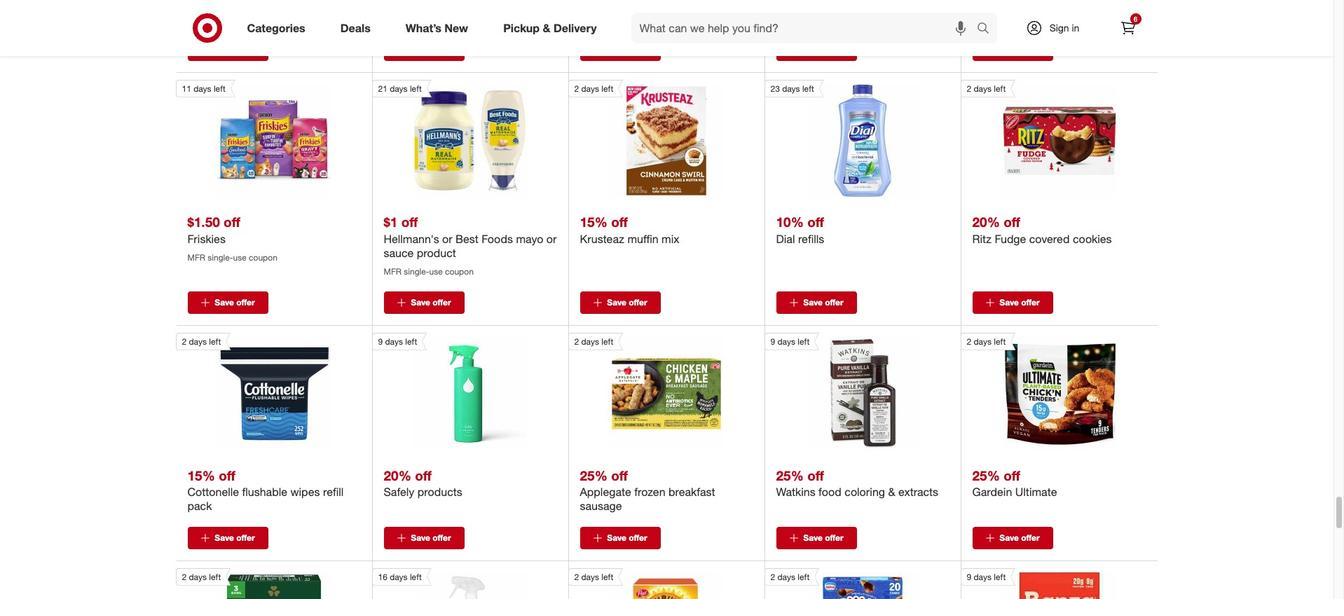 Task type: locate. For each thing, give the bounding box(es) containing it.
0 horizontal spatial 25%
[[580, 467, 607, 483]]

20% up safely
[[384, 467, 411, 483]]

15%
[[580, 214, 607, 230], [187, 467, 215, 483]]

1 horizontal spatial or
[[546, 232, 557, 246]]

mfr
[[972, 13, 990, 23], [187, 252, 205, 262], [384, 266, 402, 276]]

9
[[378, 336, 383, 347], [770, 336, 775, 347], [967, 572, 971, 582]]

save down krusteaz
[[607, 297, 626, 307]]

off inside 15% off krusteaz muffin mix
[[611, 214, 628, 230]]

25% inside the 25% off watkins food coloring & extracts
[[776, 467, 804, 483]]

off for 25% off gardein ultimate
[[1004, 467, 1020, 483]]

0 vertical spatial &
[[543, 21, 550, 35]]

off inside $1.50 off friskies mfr single-use coupon
[[224, 214, 240, 230]]

20% up ritz
[[972, 214, 1000, 230]]

save offer for watkins food coloring & extracts
[[803, 532, 843, 543]]

1 horizontal spatial single-
[[404, 266, 429, 276]]

covered
[[1029, 232, 1070, 246]]

save offer button
[[187, 38, 268, 61], [580, 38, 660, 61], [187, 291, 268, 314], [384, 291, 464, 314], [580, 291, 660, 314], [776, 291, 857, 314], [972, 291, 1053, 314], [187, 527, 268, 549], [384, 527, 464, 549], [580, 527, 660, 549], [776, 527, 857, 549], [972, 527, 1053, 549]]

save offer button for ritz fudge covered cookies
[[972, 291, 1053, 314]]

0 horizontal spatial 9 days left
[[378, 336, 417, 347]]

15% up cottonelle
[[187, 467, 215, 483]]

1 horizontal spatial use
[[429, 266, 443, 276]]

use
[[1018, 13, 1031, 23], [233, 252, 246, 262], [429, 266, 443, 276]]

10% off dial refills
[[776, 214, 824, 246]]

off up krusteaz
[[611, 214, 628, 230]]

25% off watkins food coloring & extracts
[[776, 467, 938, 499]]

mfr inside $1.50 off friskies mfr single-use coupon
[[187, 252, 205, 262]]

save for gardein ultimate
[[999, 532, 1019, 543]]

save offer button for gardein ultimate
[[972, 527, 1053, 549]]

9 days left button for 20% off
[[372, 333, 527, 450]]

days
[[194, 83, 211, 94], [390, 83, 408, 94], [581, 83, 599, 94], [782, 83, 800, 94], [974, 83, 991, 94], [189, 336, 207, 347], [385, 336, 403, 347], [581, 336, 599, 347], [777, 336, 795, 347], [974, 336, 991, 347], [189, 572, 207, 582], [390, 572, 408, 582], [581, 572, 599, 582], [777, 572, 795, 582], [974, 572, 991, 582]]

9 days left button
[[372, 333, 527, 450], [764, 333, 919, 450], [960, 568, 1116, 599]]

3 25% from the left
[[972, 467, 1000, 483]]

1 or from the left
[[442, 232, 452, 246]]

save down cottonelle
[[215, 532, 234, 543]]

sign in link
[[1014, 13, 1101, 43]]

off up cottonelle
[[219, 467, 235, 483]]

2 vertical spatial use
[[429, 266, 443, 276]]

0 horizontal spatial 15%
[[187, 467, 215, 483]]

1 horizontal spatial coupon
[[445, 266, 474, 276]]

or
[[442, 232, 452, 246], [546, 232, 557, 246]]

25% off gardein ultimate
[[972, 467, 1057, 499]]

2 vertical spatial coupon
[[445, 266, 474, 276]]

& left extracts
[[888, 485, 895, 499]]

offer
[[236, 44, 255, 54], [629, 44, 647, 54], [236, 297, 255, 307], [432, 297, 451, 307], [629, 297, 647, 307], [825, 297, 843, 307], [1021, 297, 1040, 307], [236, 532, 255, 543], [432, 532, 451, 543], [629, 532, 647, 543], [825, 532, 843, 543], [1021, 532, 1040, 543]]

save offer button for friskies
[[187, 291, 268, 314]]

23 days left button
[[764, 80, 919, 197]]

off inside 15% off cottonelle flushable wipes refill pack
[[219, 467, 235, 483]]

0 horizontal spatial 9 days left button
[[372, 333, 527, 450]]

2
[[574, 83, 579, 94], [967, 83, 971, 94], [182, 336, 187, 347], [574, 336, 579, 347], [967, 336, 971, 347], [182, 572, 187, 582], [574, 572, 579, 582], [770, 572, 775, 582]]

products
[[417, 485, 462, 499]]

15% inside 15% off krusteaz muffin mix
[[580, 214, 607, 230]]

applegate
[[580, 485, 631, 499]]

1 horizontal spatial 9 days left button
[[764, 333, 919, 450]]

save for friskies
[[215, 297, 234, 307]]

off right $1.50
[[224, 214, 240, 230]]

9 days left for 25%
[[770, 336, 809, 347]]

save offer button down pack
[[187, 527, 268, 549]]

save offer button down fudge
[[972, 291, 1053, 314]]

off up food
[[807, 467, 824, 483]]

coupon inside '$1 off hellmann's or best foods mayo or sauce product mfr single-use coupon'
[[445, 266, 474, 276]]

off up gardein at right bottom
[[1004, 467, 1020, 483]]

off
[[224, 214, 240, 230], [401, 214, 418, 230], [611, 214, 628, 230], [807, 214, 824, 230], [1004, 214, 1020, 230], [219, 467, 235, 483], [415, 467, 432, 483], [611, 467, 628, 483], [807, 467, 824, 483], [1004, 467, 1020, 483]]

single-
[[992, 13, 1018, 23], [208, 252, 233, 262], [404, 266, 429, 276]]

categories link
[[235, 13, 323, 43]]

0 vertical spatial mfr
[[972, 13, 990, 23]]

What can we help you find? suggestions appear below search field
[[631, 13, 980, 43]]

1 horizontal spatial &
[[888, 485, 895, 499]]

2 25% from the left
[[776, 467, 804, 483]]

0 horizontal spatial &
[[543, 21, 550, 35]]

2 horizontal spatial coupon
[[1034, 13, 1062, 23]]

23 days left
[[770, 83, 814, 94]]

1 horizontal spatial mfr
[[384, 266, 402, 276]]

off up hellmann's
[[401, 214, 418, 230]]

0 horizontal spatial single-
[[208, 252, 233, 262]]

9 for 20% off
[[378, 336, 383, 347]]

20% inside '20% off ritz fudge covered cookies'
[[972, 214, 1000, 230]]

off inside '20% off ritz fudge covered cookies'
[[1004, 214, 1020, 230]]

save down sausage
[[607, 532, 626, 543]]

save down pickup & delivery link in the top of the page
[[607, 44, 626, 54]]

save offer button down $1.50 off friskies mfr single-use coupon
[[187, 291, 268, 314]]

15% for 15% off krusteaz muffin mix
[[580, 214, 607, 230]]

save offer button down product on the top of the page
[[384, 291, 464, 314]]

save offer button up the 16 days left
[[384, 527, 464, 549]]

off inside the 25% off watkins food coloring & extracts
[[807, 467, 824, 483]]

20%
[[972, 214, 1000, 230], [384, 467, 411, 483]]

20% off safely products
[[384, 467, 462, 499]]

save offer
[[215, 44, 255, 54], [607, 44, 647, 54], [215, 297, 255, 307], [411, 297, 451, 307], [607, 297, 647, 307], [803, 297, 843, 307], [999, 297, 1040, 307], [215, 532, 255, 543], [411, 532, 451, 543], [607, 532, 647, 543], [803, 532, 843, 543], [999, 532, 1040, 543]]

off for 10% off dial refills
[[807, 214, 824, 230]]

15% inside 15% off cottonelle flushable wipes refill pack
[[187, 467, 215, 483]]

left inside 16 days left button
[[410, 572, 422, 582]]

0 vertical spatial use
[[1018, 13, 1031, 23]]

mix
[[662, 232, 679, 246]]

0 horizontal spatial mfr
[[187, 252, 205, 262]]

save offer for cottonelle flushable wipes refill pack
[[215, 532, 255, 543]]

save offer button for cottonelle flushable wipes refill pack
[[187, 527, 268, 549]]

2 horizontal spatial mfr
[[972, 13, 990, 23]]

save down $1.50 off friskies mfr single-use coupon
[[215, 297, 234, 307]]

left
[[214, 83, 226, 94], [410, 83, 422, 94], [601, 83, 613, 94], [802, 83, 814, 94], [994, 83, 1006, 94], [209, 336, 221, 347], [405, 336, 417, 347], [601, 336, 613, 347], [798, 336, 809, 347], [994, 336, 1006, 347], [209, 572, 221, 582], [410, 572, 422, 582], [601, 572, 613, 582], [798, 572, 809, 582], [994, 572, 1006, 582]]

save offer button down sausage
[[580, 527, 660, 549]]

off up refills
[[807, 214, 824, 230]]

save down refills
[[803, 297, 823, 307]]

off inside '$1 off hellmann's or best foods mayo or sauce product mfr single-use coupon'
[[401, 214, 418, 230]]

save offer button down gardein at right bottom
[[972, 527, 1053, 549]]

save offer for dial refills
[[803, 297, 843, 307]]

dial
[[776, 232, 795, 246]]

6 link
[[1112, 13, 1143, 43]]

off inside 10% off dial refills
[[807, 214, 824, 230]]

20% inside 20% off safely products
[[384, 467, 411, 483]]

save offer button for hellmann's or best foods mayo or sauce product
[[384, 291, 464, 314]]

sausage
[[580, 499, 622, 513]]

save offer for friskies
[[215, 297, 255, 307]]

$1.50
[[187, 214, 220, 230]]

2 vertical spatial single-
[[404, 266, 429, 276]]

offer for cottonelle flushable wipes refill pack
[[236, 532, 255, 543]]

save for hellmann's or best foods mayo or sauce product
[[411, 297, 430, 307]]

2 vertical spatial mfr
[[384, 266, 402, 276]]

1 vertical spatial 15%
[[187, 467, 215, 483]]

product
[[417, 246, 456, 260]]

in
[[1072, 22, 1079, 34]]

save offer button for applegate frozen breakfast sausage
[[580, 527, 660, 549]]

coupon inside $1.50 off friskies mfr single-use coupon
[[249, 252, 277, 262]]

single- inside '$1 off hellmann's or best foods mayo or sauce product mfr single-use coupon'
[[404, 266, 429, 276]]

0 vertical spatial single-
[[992, 13, 1018, 23]]

1 vertical spatial 20%
[[384, 467, 411, 483]]

1 25% from the left
[[580, 467, 607, 483]]

or left best
[[442, 232, 452, 246]]

breakfast
[[668, 485, 715, 499]]

0 vertical spatial 20%
[[972, 214, 1000, 230]]

2 days left button
[[568, 80, 723, 197], [960, 80, 1116, 197], [176, 333, 331, 450], [568, 333, 723, 450], [960, 333, 1116, 450], [176, 568, 331, 599], [568, 568, 723, 599], [764, 568, 919, 599]]

1 vertical spatial coupon
[[249, 252, 277, 262]]

save offer for gardein ultimate
[[999, 532, 1040, 543]]

save offer for krusteaz muffin mix
[[607, 297, 647, 307]]

&
[[543, 21, 550, 35], [888, 485, 895, 499]]

9 for 25% off
[[770, 336, 775, 347]]

save for applegate frozen breakfast sausage
[[607, 532, 626, 543]]

1 horizontal spatial 9
[[770, 336, 775, 347]]

6
[[1134, 15, 1137, 23]]

pickup & delivery
[[503, 21, 597, 35]]

0 horizontal spatial 9
[[378, 336, 383, 347]]

15% off krusteaz muffin mix
[[580, 214, 679, 246]]

0 horizontal spatial use
[[233, 252, 246, 262]]

save for cottonelle flushable wipes refill pack
[[215, 532, 234, 543]]

2 horizontal spatial use
[[1018, 13, 1031, 23]]

friskies
[[187, 232, 226, 246]]

save offer button down refills
[[776, 291, 857, 314]]

1 horizontal spatial 20%
[[972, 214, 1000, 230]]

save offer button down krusteaz
[[580, 291, 660, 314]]

off up products
[[415, 467, 432, 483]]

9 days left
[[378, 336, 417, 347], [770, 336, 809, 347], [967, 572, 1006, 582]]

save down fudge
[[999, 297, 1019, 307]]

1 vertical spatial use
[[233, 252, 246, 262]]

coupon
[[1034, 13, 1062, 23], [249, 252, 277, 262], [445, 266, 474, 276]]

16 days left
[[378, 572, 422, 582]]

$1 off hellmann's or best foods mayo or sauce product mfr single-use coupon
[[384, 214, 557, 276]]

1 horizontal spatial 9 days left
[[770, 336, 809, 347]]

25% inside 25% off applegate frozen breakfast sausage
[[580, 467, 607, 483]]

save
[[215, 44, 234, 54], [607, 44, 626, 54], [215, 297, 234, 307], [411, 297, 430, 307], [607, 297, 626, 307], [803, 297, 823, 307], [999, 297, 1019, 307], [215, 532, 234, 543], [411, 532, 430, 543], [607, 532, 626, 543], [803, 532, 823, 543], [999, 532, 1019, 543]]

2 horizontal spatial single-
[[992, 13, 1018, 23]]

save offer button down delivery
[[580, 38, 660, 61]]

15% off cottonelle flushable wipes refill pack
[[187, 467, 344, 513]]

25% inside 25% off gardein ultimate
[[972, 467, 1000, 483]]

offer for hellmann's or best foods mayo or sauce product
[[432, 297, 451, 307]]

0 vertical spatial coupon
[[1034, 13, 1062, 23]]

off up applegate
[[611, 467, 628, 483]]

off for 25% off watkins food coloring & extracts
[[807, 467, 824, 483]]

0 horizontal spatial coupon
[[249, 252, 277, 262]]

new
[[445, 21, 468, 35]]

save down food
[[803, 532, 823, 543]]

off inside 20% off safely products
[[415, 467, 432, 483]]

2 horizontal spatial 25%
[[972, 467, 1000, 483]]

use inside button
[[1018, 13, 1031, 23]]

25%
[[580, 467, 607, 483], [776, 467, 804, 483], [972, 467, 1000, 483]]

save offer button for watkins food coloring & extracts
[[776, 527, 857, 549]]

off inside 25% off gardein ultimate
[[1004, 467, 1020, 483]]

hellmann's
[[384, 232, 439, 246]]

20% for 20% off ritz fudge covered cookies
[[972, 214, 1000, 230]]

off for $1 off hellmann's or best foods mayo or sauce product mfr single-use coupon
[[401, 214, 418, 230]]

& right pickup
[[543, 21, 550, 35]]

save offer button down food
[[776, 527, 857, 549]]

1 horizontal spatial 15%
[[580, 214, 607, 230]]

25% up applegate
[[580, 467, 607, 483]]

1 vertical spatial mfr
[[187, 252, 205, 262]]

pack
[[187, 499, 212, 513]]

1 vertical spatial single-
[[208, 252, 233, 262]]

15% up krusteaz
[[580, 214, 607, 230]]

save up the 16 days left
[[411, 532, 430, 543]]

0 horizontal spatial 20%
[[384, 467, 411, 483]]

use inside $1.50 off friskies mfr single-use coupon
[[233, 252, 246, 262]]

save down gardein at right bottom
[[999, 532, 1019, 543]]

25% up gardein at right bottom
[[972, 467, 1000, 483]]

use inside '$1 off hellmann's or best foods mayo or sauce product mfr single-use coupon'
[[429, 266, 443, 276]]

25% up watkins
[[776, 467, 804, 483]]

what's new link
[[394, 13, 486, 43]]

0 vertical spatial 15%
[[580, 214, 607, 230]]

offer for dial refills
[[825, 297, 843, 307]]

1 horizontal spatial 25%
[[776, 467, 804, 483]]

save offer for hellmann's or best foods mayo or sauce product
[[411, 297, 451, 307]]

left inside '11 days left' button
[[214, 83, 226, 94]]

save offer button for safely products
[[384, 527, 464, 549]]

off for 20% off ritz fudge covered cookies
[[1004, 214, 1020, 230]]

save down product on the top of the page
[[411, 297, 430, 307]]

1 vertical spatial &
[[888, 485, 895, 499]]

or right mayo
[[546, 232, 557, 246]]

0 horizontal spatial or
[[442, 232, 452, 246]]

save offer for ritz fudge covered cookies
[[999, 297, 1040, 307]]

save for dial refills
[[803, 297, 823, 307]]

ritz
[[972, 232, 992, 246]]

refills
[[798, 232, 824, 246]]

11 days left
[[182, 83, 226, 94]]

2 days left
[[574, 83, 613, 94], [967, 83, 1006, 94], [182, 336, 221, 347], [574, 336, 613, 347], [967, 336, 1006, 347], [182, 572, 221, 582], [574, 572, 613, 582], [770, 572, 809, 582]]

save offer button for krusteaz muffin mix
[[580, 291, 660, 314]]

off up fudge
[[1004, 214, 1020, 230]]

off inside 25% off applegate frozen breakfast sausage
[[611, 467, 628, 483]]

10%
[[776, 214, 804, 230]]

$1
[[384, 214, 398, 230]]



Task type: vqa. For each thing, say whether or not it's contained in the screenshot.
Sign in
yes



Task type: describe. For each thing, give the bounding box(es) containing it.
mayo
[[516, 232, 543, 246]]

21
[[378, 83, 387, 94]]

offer for gardein ultimate
[[1021, 532, 1040, 543]]

20% for 20% off safely products
[[384, 467, 411, 483]]

ultimate
[[1015, 485, 1057, 499]]

offer for watkins food coloring & extracts
[[825, 532, 843, 543]]

save for ritz fudge covered cookies
[[999, 297, 1019, 307]]

11 days left button
[[176, 80, 331, 197]]

20% off ritz fudge covered cookies
[[972, 214, 1112, 246]]

wipes
[[290, 485, 320, 499]]

2 or from the left
[[546, 232, 557, 246]]

save for krusteaz muffin mix
[[607, 297, 626, 307]]

25% off applegate frozen breakfast sausage
[[580, 467, 715, 513]]

offer for friskies
[[236, 297, 255, 307]]

refill
[[323, 485, 344, 499]]

cottonelle
[[187, 485, 239, 499]]

search button
[[970, 13, 1004, 46]]

2 horizontal spatial 9 days left button
[[960, 568, 1116, 599]]

krusteaz
[[580, 232, 624, 246]]

mfr inside '$1 off hellmann's or best foods mayo or sauce product mfr single-use coupon'
[[384, 266, 402, 276]]

delivery
[[554, 21, 597, 35]]

what's new
[[406, 21, 468, 35]]

search
[[970, 22, 1004, 36]]

offer for applegate frozen breakfast sausage
[[629, 532, 647, 543]]

coupon inside button
[[1034, 13, 1062, 23]]

muffin
[[627, 232, 658, 246]]

$1.50 off friskies mfr single-use coupon
[[187, 214, 277, 262]]

16
[[378, 572, 387, 582]]

gardein
[[972, 485, 1012, 499]]

off for 25% off applegate frozen breakfast sausage
[[611, 467, 628, 483]]

2 horizontal spatial 9
[[967, 572, 971, 582]]

what's
[[406, 21, 441, 35]]

15% for 15% off cottonelle flushable wipes refill pack
[[187, 467, 215, 483]]

pickup & delivery link
[[491, 13, 614, 43]]

offer for safely products
[[432, 532, 451, 543]]

left inside '23 days left' button
[[802, 83, 814, 94]]

9 days left button for 25% off
[[764, 333, 919, 450]]

deals
[[340, 21, 371, 35]]

coloring
[[845, 485, 885, 499]]

mfr inside button
[[972, 13, 990, 23]]

offer for krusteaz muffin mix
[[629, 297, 647, 307]]

save offer button up 11 days left
[[187, 38, 268, 61]]

sauce
[[384, 246, 414, 260]]

deals link
[[328, 13, 388, 43]]

off for $1.50 off friskies mfr single-use coupon
[[224, 214, 240, 230]]

flushable
[[242, 485, 287, 499]]

save up 11 days left
[[215, 44, 234, 54]]

left inside 21 days left button
[[410, 83, 422, 94]]

single- inside button
[[992, 13, 1018, 23]]

watkins
[[776, 485, 815, 499]]

2 horizontal spatial 9 days left
[[967, 572, 1006, 582]]

& inside the 25% off watkins food coloring & extracts
[[888, 485, 895, 499]]

best
[[456, 232, 479, 246]]

foods
[[482, 232, 513, 246]]

off for 15% off cottonelle flushable wipes refill pack
[[219, 467, 235, 483]]

21 days left button
[[372, 80, 527, 197]]

cookies
[[1073, 232, 1112, 246]]

off for 20% off safely products
[[415, 467, 432, 483]]

offer for ritz fudge covered cookies
[[1021, 297, 1040, 307]]

mfr single-use coupon button
[[972, 0, 1146, 38]]

categories
[[247, 21, 305, 35]]

save for watkins food coloring & extracts
[[803, 532, 823, 543]]

frozen
[[634, 485, 665, 499]]

sign
[[1049, 22, 1069, 34]]

single- inside $1.50 off friskies mfr single-use coupon
[[208, 252, 233, 262]]

save offer for applegate frozen breakfast sausage
[[607, 532, 647, 543]]

25% for 25% off applegate frozen breakfast sausage
[[580, 467, 607, 483]]

21 days left
[[378, 83, 422, 94]]

save offer for safely products
[[411, 532, 451, 543]]

9 days left for 20%
[[378, 336, 417, 347]]

off for 15% off krusteaz muffin mix
[[611, 214, 628, 230]]

save for safely products
[[411, 532, 430, 543]]

food
[[819, 485, 841, 499]]

16 days left button
[[372, 568, 527, 599]]

25% for 25% off gardein ultimate
[[972, 467, 1000, 483]]

sign in
[[1049, 22, 1079, 34]]

fudge
[[995, 232, 1026, 246]]

save offer button for dial refills
[[776, 291, 857, 314]]

11
[[182, 83, 191, 94]]

mfr single-use coupon
[[972, 13, 1062, 23]]

extracts
[[898, 485, 938, 499]]

25% for 25% off watkins food coloring & extracts
[[776, 467, 804, 483]]

23
[[770, 83, 780, 94]]

safely
[[384, 485, 414, 499]]

pickup
[[503, 21, 540, 35]]



